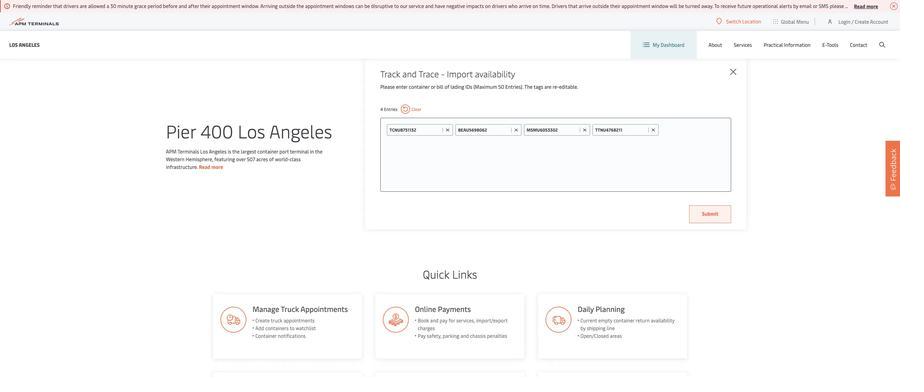 Task type: describe. For each thing, give the bounding box(es) containing it.
tags
[[534, 83, 543, 90]]

login
[[838, 18, 850, 25]]

terminals
[[178, 148, 199, 155]]

read more for read more 'button'
[[854, 3, 878, 9]]

contact
[[850, 41, 867, 48]]

los angeles
[[9, 41, 40, 48]]

track
[[380, 68, 400, 80]]

disruptive
[[371, 2, 393, 9]]

window
[[651, 2, 669, 9]]

by inside daily planning current empty container return availability by shipping line open/closed areas
[[581, 325, 586, 332]]

largest
[[241, 148, 256, 155]]

0 vertical spatial of
[[445, 83, 449, 90]]

drivers
[[552, 2, 567, 9]]

4
[[380, 106, 383, 112]]

login / create account link
[[827, 12, 888, 31]]

before
[[163, 2, 178, 9]]

my dashboard
[[653, 41, 684, 48]]

add
[[255, 325, 264, 332]]

container
[[255, 333, 276, 340]]

parking
[[443, 333, 460, 340]]

lading
[[451, 83, 464, 90]]

impacts
[[466, 2, 484, 9]]

2 horizontal spatial the
[[315, 148, 322, 155]]

services button
[[734, 31, 752, 59]]

empty
[[598, 317, 613, 324]]

1 horizontal spatial are
[[544, 83, 551, 90]]

0 horizontal spatial or
[[431, 83, 435, 90]]

can
[[355, 2, 363, 9]]

window.
[[241, 2, 259, 9]]

grace
[[134, 2, 146, 9]]

import
[[447, 68, 473, 80]]

daily planning current empty container return availability by shipping line open/closed areas
[[578, 304, 675, 340]]

online
[[415, 304, 436, 314]]

1 entered id text field from the left
[[390, 127, 441, 133]]

1 be from the left
[[364, 2, 370, 9]]

practical
[[764, 41, 783, 48]]

return
[[636, 317, 650, 324]]

switch location button
[[716, 18, 761, 25]]

and up enter
[[402, 68, 417, 80]]

read for read more 'button'
[[854, 3, 865, 9]]

1 horizontal spatial or
[[813, 2, 817, 9]]

re-
[[553, 83, 559, 90]]

angeles for apm terminals los angeles is the largest container port terminal in the western hemisphere, featuring over 507 acres of world-class infrastructure.
[[209, 148, 227, 155]]

receive
[[721, 2, 736, 9]]

subscribe
[[845, 2, 867, 9]]

about button
[[709, 31, 722, 59]]

read more for read more link
[[199, 163, 223, 170]]

more for read more link
[[211, 163, 223, 170]]

manage truck appointments create truck appointments add containers to watchlist container notifications
[[252, 304, 348, 340]]

account
[[870, 18, 888, 25]]

hemisphere,
[[186, 156, 213, 163]]

e-tools
[[822, 41, 838, 48]]

information
[[784, 41, 811, 48]]

2 arrive from the left
[[579, 2, 591, 9]]

2 that from the left
[[568, 2, 577, 9]]

editable.
[[559, 83, 578, 90]]

safety,
[[427, 333, 442, 340]]

2 appointment from the left
[[305, 2, 334, 9]]

1 that from the left
[[53, 2, 62, 9]]

appointments
[[283, 317, 314, 324]]

availability inside daily planning current empty container return availability by shipping line open/closed areas
[[651, 317, 675, 324]]

clear
[[411, 106, 421, 112]]

practical information button
[[764, 31, 811, 59]]

global menu button
[[767, 12, 815, 31]]

1 horizontal spatial by
[[793, 2, 798, 9]]

terminal
[[874, 2, 894, 9]]

appointments
[[300, 304, 348, 314]]

1 horizontal spatial the
[[297, 2, 304, 9]]

e-
[[822, 41, 827, 48]]

line
[[607, 325, 615, 332]]

import/export
[[476, 317, 508, 324]]

1 entered id text field from the left
[[458, 127, 510, 133]]

los for pier 400 los angeles
[[238, 119, 265, 143]]

0 horizontal spatial the
[[232, 148, 240, 155]]

operational
[[753, 2, 778, 9]]

1 drivers from the left
[[63, 2, 79, 9]]

bill
[[437, 83, 443, 90]]

2 drivers from the left
[[492, 2, 507, 9]]

payments
[[438, 304, 471, 314]]

2 entered id text field from the left
[[527, 127, 578, 133]]

submit
[[702, 211, 718, 217]]

more for read more 'button'
[[866, 3, 878, 9]]

terminal
[[290, 148, 309, 155]]

read more link
[[199, 163, 223, 170]]

enter
[[396, 83, 408, 90]]

shipping
[[587, 325, 606, 332]]

please
[[380, 83, 395, 90]]

1 on from the left
[[485, 2, 491, 9]]

charges
[[418, 325, 435, 332]]

and left chassis in the right of the page
[[461, 333, 469, 340]]

los angeles link
[[9, 41, 40, 49]]

class
[[290, 156, 301, 163]]

(maximum
[[473, 83, 497, 90]]

infrastructure.
[[166, 163, 198, 170]]

1 appointment from the left
[[212, 2, 240, 9]]

507
[[247, 156, 255, 163]]

truck
[[281, 304, 299, 314]]

switch
[[726, 18, 741, 25]]

container inside daily planning current empty container return availability by shipping line open/closed areas
[[614, 317, 635, 324]]

links
[[452, 267, 477, 282]]

chassis
[[470, 333, 486, 340]]

close alert image
[[890, 2, 898, 10]]

port
[[279, 148, 289, 155]]

2 horizontal spatial to
[[868, 2, 873, 9]]

global menu
[[781, 18, 809, 25]]

time.
[[539, 2, 550, 9]]

feedback button
[[886, 141, 900, 197]]

pier
[[166, 119, 196, 143]]

will
[[670, 2, 677, 9]]



Task type: vqa. For each thing, say whether or not it's contained in the screenshot.
more related to Read more button
yes



Task type: locate. For each thing, give the bounding box(es) containing it.
of inside apm terminals los angeles is the largest container port terminal in the western hemisphere, featuring over 507 acres of world-class infrastructure.
[[269, 156, 274, 163]]

0 vertical spatial create
[[855, 18, 869, 25]]

2 entered id text field from the left
[[595, 127, 647, 133]]

is
[[228, 148, 231, 155]]

or left sms
[[813, 2, 817, 9]]

are left "re-"
[[544, 83, 551, 90]]

0 horizontal spatial read more
[[199, 163, 223, 170]]

0 horizontal spatial more
[[211, 163, 223, 170]]

read more down "hemisphere,"
[[199, 163, 223, 170]]

0 horizontal spatial arrive
[[519, 2, 531, 9]]

period
[[148, 2, 162, 9]]

1 horizontal spatial outside
[[593, 2, 609, 9]]

0 vertical spatial angeles
[[19, 41, 40, 48]]

0 horizontal spatial availability
[[475, 68, 515, 80]]

drivers left who
[[492, 2, 507, 9]]

login / create account
[[838, 18, 888, 25]]

the
[[524, 83, 533, 90]]

los for apm terminals los angeles is the largest container port terminal in the western hemisphere, featuring over 507 acres of world-class infrastructure.
[[200, 148, 208, 155]]

1 horizontal spatial that
[[568, 2, 577, 9]]

quick
[[423, 267, 449, 282]]

on left time.
[[533, 2, 538, 9]]

los inside apm terminals los angeles is the largest container port terminal in the western hemisphere, featuring over 507 acres of world-class infrastructure.
[[200, 148, 208, 155]]

2 horizontal spatial appointment
[[622, 2, 650, 9]]

3 appointment from the left
[[622, 2, 650, 9]]

1 vertical spatial read more
[[199, 163, 223, 170]]

1 horizontal spatial read
[[854, 3, 865, 9]]

0 horizontal spatial by
[[581, 325, 586, 332]]

1 vertical spatial los
[[238, 119, 265, 143]]

1 horizontal spatial of
[[445, 83, 449, 90]]

more inside read more 'button'
[[866, 3, 878, 9]]

reminder
[[32, 2, 52, 9]]

appointment left window
[[622, 2, 650, 9]]

1 horizontal spatial their
[[610, 2, 620, 9]]

0 vertical spatial more
[[866, 3, 878, 9]]

1 vertical spatial by
[[581, 325, 586, 332]]

to
[[394, 2, 399, 9], [868, 2, 873, 9], [290, 325, 294, 332]]

1 horizontal spatial entered id text field
[[595, 127, 647, 133]]

orange club loyalty program - 56 image
[[546, 307, 572, 333]]

1 vertical spatial are
[[544, 83, 551, 90]]

daily
[[578, 304, 594, 314]]

1 vertical spatial read
[[199, 163, 210, 170]]

container inside apm terminals los angeles is the largest container port terminal in the western hemisphere, featuring over 507 acres of world-class infrastructure.
[[257, 148, 278, 155]]

1 horizontal spatial create
[[855, 18, 869, 25]]

-
[[441, 68, 445, 80]]

2 vertical spatial los
[[200, 148, 208, 155]]

1 horizontal spatial read more
[[854, 3, 878, 9]]

arrive right who
[[519, 2, 531, 9]]

0 horizontal spatial be
[[364, 2, 370, 9]]

1 horizontal spatial arrive
[[579, 2, 591, 9]]

pay
[[418, 333, 426, 340]]

1 horizontal spatial drivers
[[492, 2, 507, 9]]

1 their from the left
[[200, 2, 210, 9]]

1 arrive from the left
[[519, 2, 531, 9]]

2 horizontal spatial angeles
[[269, 119, 332, 143]]

1 outside from the left
[[279, 2, 295, 9]]

0 horizontal spatial that
[[53, 2, 62, 9]]

to left terminal
[[868, 2, 873, 9]]

submit button
[[689, 206, 731, 224]]

are left allowed
[[80, 2, 87, 9]]

pier 400 los angeles
[[166, 119, 332, 143]]

current
[[581, 317, 597, 324]]

feedback
[[888, 149, 898, 181]]

clear button
[[401, 105, 421, 114]]

read for read more link
[[199, 163, 210, 170]]

areas
[[610, 333, 622, 340]]

0 horizontal spatial read
[[199, 163, 210, 170]]

pay
[[440, 317, 448, 324]]

or left bill
[[431, 83, 435, 90]]

0 horizontal spatial los
[[9, 41, 18, 48]]

30
[[110, 2, 116, 9]]

1 horizontal spatial on
[[533, 2, 538, 9]]

1 vertical spatial create
[[255, 317, 270, 324]]

drivers
[[63, 2, 79, 9], [492, 2, 507, 9]]

50
[[498, 83, 504, 90]]

and left have on the left
[[425, 2, 434, 9]]

1 horizontal spatial be
[[679, 2, 684, 9]]

/
[[852, 18, 854, 25]]

my
[[653, 41, 660, 48]]

0 vertical spatial or
[[813, 2, 817, 9]]

0 horizontal spatial angeles
[[19, 41, 40, 48]]

are
[[80, 2, 87, 9], [544, 83, 551, 90]]

2 be from the left
[[679, 2, 684, 9]]

on right impacts
[[485, 2, 491, 9]]

book
[[418, 317, 429, 324]]

1 horizontal spatial more
[[866, 3, 878, 9]]

0 horizontal spatial appointment
[[212, 2, 240, 9]]

0 horizontal spatial outside
[[279, 2, 295, 9]]

global
[[781, 18, 795, 25]]

arrive
[[519, 2, 531, 9], [579, 2, 591, 9]]

0 vertical spatial los
[[9, 41, 18, 48]]

2 on from the left
[[533, 2, 538, 9]]

angeles inside apm terminals los angeles is the largest container port terminal in the western hemisphere, featuring over 507 acres of world-class infrastructure.
[[209, 148, 227, 155]]

2 horizontal spatial container
[[614, 317, 635, 324]]

availability right return on the right bottom of page
[[651, 317, 675, 324]]

to inside manage truck appointments create truck appointments add containers to watchlist container notifications
[[290, 325, 294, 332]]

that right reminder
[[53, 2, 62, 9]]

appointment left window.
[[212, 2, 240, 9]]

0 vertical spatial are
[[80, 2, 87, 9]]

0 vertical spatial read
[[854, 3, 865, 9]]

0 horizontal spatial entered id text field
[[458, 127, 510, 133]]

1 vertical spatial container
[[257, 148, 278, 155]]

for
[[449, 317, 455, 324]]

online payments book and pay for services, import/export charges pay safety, parking and chassis penalties
[[415, 304, 508, 340]]

alerts
[[779, 2, 792, 9]]

drivers left allowed
[[63, 2, 79, 9]]

location
[[742, 18, 761, 25]]

dashboard
[[661, 41, 684, 48]]

0 vertical spatial availability
[[475, 68, 515, 80]]

container up acres
[[257, 148, 278, 155]]

by
[[793, 2, 798, 9], [581, 325, 586, 332]]

1 horizontal spatial entered id text field
[[527, 127, 578, 133]]

practical information
[[764, 41, 811, 48]]

0 horizontal spatial are
[[80, 2, 87, 9]]

trace
[[419, 68, 439, 80]]

away. to
[[701, 2, 719, 9]]

0 vertical spatial by
[[793, 2, 798, 9]]

apm terminals los angeles is the largest container port terminal in the western hemisphere, featuring over 507 acres of world-class infrastructure.
[[166, 148, 322, 170]]

1 horizontal spatial to
[[394, 2, 399, 9]]

0 horizontal spatial entered id text field
[[390, 127, 441, 133]]

create up add
[[255, 317, 270, 324]]

0 horizontal spatial create
[[255, 317, 270, 324]]

1 vertical spatial or
[[431, 83, 435, 90]]

watchlist
[[295, 325, 316, 332]]

appointment
[[212, 2, 240, 9], [305, 2, 334, 9], [622, 2, 650, 9]]

to left our
[[394, 2, 399, 9]]

please
[[830, 2, 844, 9]]

read more button
[[854, 2, 878, 10]]

0 horizontal spatial their
[[200, 2, 210, 9]]

acres
[[256, 156, 268, 163]]

ids
[[465, 83, 472, 90]]

appointment left windows
[[305, 2, 334, 9]]

more down featuring
[[211, 163, 223, 170]]

be
[[364, 2, 370, 9], [679, 2, 684, 9]]

1 horizontal spatial los
[[200, 148, 208, 155]]

please enter container or bill of lading ids (maximum 50 entries). the tags are re-editable.
[[380, 83, 578, 90]]

by down current
[[581, 325, 586, 332]]

allowed
[[88, 2, 105, 9]]

minute
[[117, 2, 133, 9]]

be right the will on the top
[[679, 2, 684, 9]]

1 vertical spatial angeles
[[269, 119, 332, 143]]

and left pay
[[430, 317, 439, 324]]

read up login / create account link at the right top of page
[[854, 3, 865, 9]]

tariffs - 131 image
[[383, 307, 409, 333]]

container down trace
[[409, 83, 430, 90]]

1 horizontal spatial container
[[409, 83, 430, 90]]

0 horizontal spatial container
[[257, 148, 278, 155]]

the
[[297, 2, 304, 9], [232, 148, 240, 155], [315, 148, 322, 155]]

of right bill
[[445, 83, 449, 90]]

manager truck appointments - 53 image
[[220, 307, 246, 333]]

arrive right "drivers"
[[579, 2, 591, 9]]

container up line
[[614, 317, 635, 324]]

service
[[409, 2, 424, 9]]

entries).
[[505, 83, 523, 90]]

read more
[[854, 3, 878, 9], [199, 163, 223, 170]]

windows
[[335, 2, 354, 9]]

la secondary image
[[196, 157, 304, 250]]

friendly reminder that drivers are allowed a 30 minute grace period before and after their appointment window. arriving outside the appointment windows can be disruptive to our service and have negative impacts on drivers who arrive on time. drivers that arrive outside their appointment window will be turned away. to receive future operational alerts by email or sms please subscribe to terminal ale
[[13, 2, 900, 9]]

0 horizontal spatial on
[[485, 2, 491, 9]]

400
[[200, 119, 233, 143]]

1 horizontal spatial appointment
[[305, 2, 334, 9]]

1 horizontal spatial availability
[[651, 317, 675, 324]]

menu
[[796, 18, 809, 25]]

over
[[236, 156, 246, 163]]

sms
[[819, 2, 829, 9]]

create inside manage truck appointments create truck appointments add containers to watchlist container notifications
[[255, 317, 270, 324]]

0 horizontal spatial of
[[269, 156, 274, 163]]

2 horizontal spatial los
[[238, 119, 265, 143]]

1 vertical spatial availability
[[651, 317, 675, 324]]

read inside 'button'
[[854, 3, 865, 9]]

that right "drivers"
[[568, 2, 577, 9]]

email
[[800, 2, 812, 9]]

1 vertical spatial more
[[211, 163, 223, 170]]

create right /
[[855, 18, 869, 25]]

Entered ID text field
[[390, 127, 441, 133], [527, 127, 578, 133]]

entries
[[384, 106, 398, 112]]

of right acres
[[269, 156, 274, 163]]

to up 'notifications' on the left bottom of the page
[[290, 325, 294, 332]]

2 outside from the left
[[593, 2, 609, 9]]

penalties
[[487, 333, 507, 340]]

containers
[[265, 325, 289, 332]]

1 vertical spatial of
[[269, 156, 274, 163]]

and left 'after'
[[179, 2, 187, 9]]

read more up login / create account
[[854, 3, 878, 9]]

1 horizontal spatial angeles
[[209, 148, 227, 155]]

2 vertical spatial angeles
[[209, 148, 227, 155]]

0 horizontal spatial drivers
[[63, 2, 79, 9]]

0 horizontal spatial to
[[290, 325, 294, 332]]

world-
[[275, 156, 290, 163]]

by left email
[[793, 2, 798, 9]]

be right can
[[364, 2, 370, 9]]

read down "hemisphere,"
[[199, 163, 210, 170]]

subscribe to terminal ale link
[[845, 2, 900, 9]]

apm
[[166, 148, 176, 155]]

availability up 50
[[475, 68, 515, 80]]

more up the account
[[866, 3, 878, 9]]

4 entries
[[380, 106, 398, 112]]

on
[[485, 2, 491, 9], [533, 2, 538, 9]]

2 vertical spatial container
[[614, 317, 635, 324]]

2 their from the left
[[610, 2, 620, 9]]

0 vertical spatial read more
[[854, 3, 878, 9]]

angeles for pier 400 los angeles
[[269, 119, 332, 143]]

availability
[[475, 68, 515, 80], [651, 317, 675, 324]]

0 vertical spatial container
[[409, 83, 430, 90]]

open/closed
[[581, 333, 609, 340]]

ale
[[895, 2, 900, 9]]

Entered ID text field
[[458, 127, 510, 133], [595, 127, 647, 133]]



